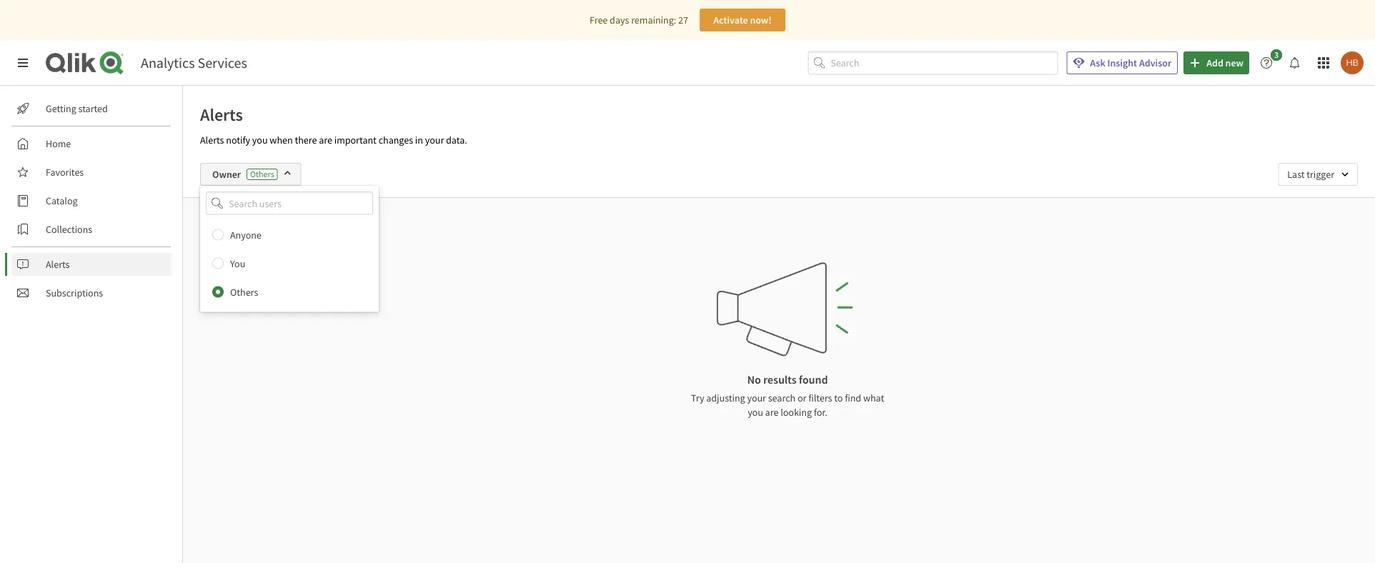Task type: vqa. For each thing, say whether or not it's contained in the screenshot.
I
no



Task type: describe. For each thing, give the bounding box(es) containing it.
close sidebar menu image
[[17, 57, 29, 69]]

navigation pane element
[[0, 92, 182, 310]]

searchbar element
[[808, 51, 1058, 75]]

by
[[242, 221, 253, 234]]

data.
[[446, 134, 467, 147]]

looking
[[781, 406, 812, 419]]

getting
[[46, 102, 76, 115]]

to
[[834, 392, 843, 405]]

alerts notify you when there are important changes in your data.
[[200, 134, 467, 147]]

subscriptions
[[46, 287, 103, 300]]

started
[[78, 102, 108, 115]]

getting started link
[[11, 97, 172, 120]]

home link
[[11, 132, 172, 155]]

find
[[845, 392, 862, 405]]

activate now! link
[[700, 9, 786, 31]]

3 button
[[1255, 49, 1287, 74]]

getting started
[[46, 102, 108, 115]]

add new button
[[1184, 51, 1250, 74]]

you
[[230, 257, 245, 270]]

ask insight advisor
[[1090, 56, 1172, 69]]

none field inside filters region
[[200, 192, 379, 215]]

trigger
[[1307, 168, 1335, 181]]

now!
[[750, 14, 772, 26]]

no results found try adjusting your search or filters to find what you are looking for.
[[691, 372, 885, 419]]

collections
[[46, 223, 92, 236]]

adjusting
[[707, 392, 745, 405]]

0 vertical spatial alerts
[[200, 104, 243, 125]]

catalog link
[[11, 189, 172, 212]]

days
[[610, 14, 629, 26]]

anyone
[[230, 229, 262, 241]]

activate
[[714, 14, 748, 26]]

Search users text field
[[226, 192, 356, 215]]

0 vertical spatial others
[[250, 169, 274, 180]]

try
[[691, 392, 705, 405]]

ask insight advisor button
[[1067, 51, 1178, 74]]

Last trigger field
[[1278, 163, 1358, 186]]

or
[[798, 392, 807, 405]]

important
[[334, 134, 377, 147]]

collections link
[[11, 218, 172, 241]]

home
[[46, 137, 71, 150]]

free days remaining: 27
[[590, 14, 688, 26]]

favorites link
[[11, 161, 172, 184]]

remaining:
[[631, 14, 676, 26]]

found
[[799, 372, 828, 387]]

new
[[1226, 56, 1244, 69]]



Task type: locate. For each thing, give the bounding box(es) containing it.
add new
[[1207, 56, 1244, 69]]

owner
[[212, 168, 241, 181]]

filters region
[[183, 152, 1376, 312]]

alerts inside navigation pane element
[[46, 258, 70, 271]]

owner option group
[[200, 221, 379, 306]]

1 vertical spatial your
[[747, 392, 766, 405]]

last
[[1288, 168, 1305, 181]]

your
[[425, 134, 444, 147], [747, 392, 766, 405]]

alerts link
[[11, 253, 172, 276]]

owned by others button
[[200, 215, 299, 240]]

search
[[768, 392, 796, 405]]

others right the owner
[[250, 169, 274, 180]]

your right in
[[425, 134, 444, 147]]

no
[[748, 372, 761, 387]]

0 horizontal spatial are
[[319, 134, 332, 147]]

None field
[[200, 192, 379, 215]]

free
[[590, 14, 608, 26]]

what
[[864, 392, 885, 405]]

analytics services element
[[141, 54, 247, 72]]

insight
[[1108, 56, 1138, 69]]

you
[[252, 134, 268, 147], [748, 406, 763, 419]]

you down no in the right bottom of the page
[[748, 406, 763, 419]]

0 horizontal spatial you
[[252, 134, 268, 147]]

for.
[[814, 406, 828, 419]]

0 vertical spatial you
[[252, 134, 268, 147]]

activate now!
[[714, 14, 772, 26]]

analytics services
[[141, 54, 247, 72]]

0 vertical spatial your
[[425, 134, 444, 147]]

owned by others
[[209, 221, 282, 234]]

subscriptions link
[[11, 282, 172, 305]]

services
[[198, 54, 247, 72]]

favorites
[[46, 166, 84, 179]]

others down you
[[230, 286, 258, 299]]

there
[[295, 134, 317, 147]]

27
[[678, 14, 688, 26]]

1 horizontal spatial you
[[748, 406, 763, 419]]

when
[[270, 134, 293, 147]]

3
[[1275, 49, 1279, 60]]

changes
[[379, 134, 413, 147]]

last trigger
[[1288, 168, 1335, 181]]

you left when
[[252, 134, 268, 147]]

notify
[[226, 134, 250, 147]]

1 horizontal spatial your
[[747, 392, 766, 405]]

add
[[1207, 56, 1224, 69]]

others
[[250, 169, 274, 180], [230, 286, 258, 299]]

0 vertical spatial are
[[319, 134, 332, 147]]

you inside no results found try adjusting your search or filters to find what you are looking for.
[[748, 406, 763, 419]]

2 vertical spatial alerts
[[46, 258, 70, 271]]

1 vertical spatial others
[[230, 286, 258, 299]]

1 horizontal spatial are
[[765, 406, 779, 419]]

filters
[[809, 392, 832, 405]]

alerts up subscriptions
[[46, 258, 70, 271]]

alerts up notify
[[200, 104, 243, 125]]

are right there
[[319, 134, 332, 147]]

in
[[415, 134, 423, 147]]

Search text field
[[831, 51, 1058, 75]]

are inside no results found try adjusting your search or filters to find what you are looking for.
[[765, 406, 779, 419]]

analytics
[[141, 54, 195, 72]]

owned
[[209, 221, 240, 234]]

1 vertical spatial you
[[748, 406, 763, 419]]

advisor
[[1140, 56, 1172, 69]]

are down search
[[765, 406, 779, 419]]

your down no in the right bottom of the page
[[747, 392, 766, 405]]

alerts left notify
[[200, 134, 224, 147]]

your inside no results found try adjusting your search or filters to find what you are looking for.
[[747, 392, 766, 405]]

alerts
[[200, 104, 243, 125], [200, 134, 224, 147], [46, 258, 70, 271]]

1 vertical spatial are
[[765, 406, 779, 419]]

others
[[255, 221, 282, 234]]

others inside 'owner' 'option group'
[[230, 286, 258, 299]]

are
[[319, 134, 332, 147], [765, 406, 779, 419]]

catalog
[[46, 194, 78, 207]]

ask
[[1090, 56, 1106, 69]]

1 vertical spatial alerts
[[200, 134, 224, 147]]

howard brown image
[[1341, 51, 1364, 74]]

results
[[764, 372, 797, 387]]

0 horizontal spatial your
[[425, 134, 444, 147]]



